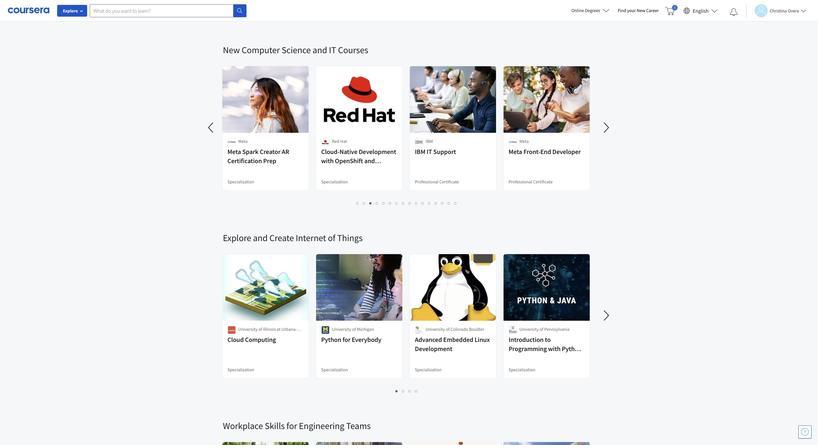Task type: describe. For each thing, give the bounding box(es) containing it.
coursera image
[[8, 5, 49, 16]]

openshift
[[335, 157, 363, 165]]

boulder
[[469, 327, 484, 333]]

shopping cart: 1 item image
[[666, 5, 678, 15]]

7
[[396, 200, 398, 206]]

of left things
[[328, 232, 336, 244]]

and right science
[[313, 44, 327, 56]]

1 button for 2 button associated with the topmost 3 button
[[354, 200, 361, 207]]

specialization for python for everybody
[[321, 367, 348, 373]]

development inside advanced embedded linux development
[[415, 345, 452, 353]]

11 button
[[420, 200, 427, 207]]

14 button
[[439, 200, 447, 207]]

engineering
[[299, 420, 344, 432]]

find your new career link
[[615, 7, 662, 15]]

4 button for the topmost 3 button
[[374, 200, 381, 207]]

university for python
[[332, 327, 351, 333]]

2 button for the topmost 3 button
[[361, 200, 367, 207]]

cloud-
[[321, 148, 340, 156]]

professional certificate for it
[[415, 179, 459, 185]]

find
[[618, 8, 626, 13]]

10 button
[[413, 200, 420, 207]]

prep
[[263, 157, 276, 165]]

red hat
[[332, 139, 347, 144]]

science
[[282, 44, 311, 56]]

1 button for 2 button for rightmost 3 button
[[394, 388, 400, 395]]

8 button
[[400, 200, 407, 207]]

12 button
[[426, 200, 433, 207]]

online degrees button
[[566, 3, 615, 18]]

15
[[448, 200, 453, 206]]

pennsylvania
[[544, 327, 570, 333]]

0 vertical spatial new
[[637, 8, 645, 13]]

cloud computing
[[228, 336, 276, 344]]

illinois
[[263, 327, 276, 333]]

8
[[402, 200, 405, 206]]

kubernetes
[[321, 166, 353, 174]]

for inside explore and create internet of things carousel element
[[343, 336, 351, 344]]

1 next slide image from the top
[[599, 120, 614, 136]]

11
[[422, 200, 427, 206]]

ar
[[282, 148, 289, 156]]

advanced
[[415, 336, 442, 344]]

everybody
[[352, 336, 381, 344]]

english button
[[681, 0, 721, 21]]

introduction
[[509, 336, 544, 344]]

workplace skills for engineering teams
[[223, 420, 371, 432]]

5 button
[[381, 200, 387, 207]]

meta front-end developer
[[509, 148, 581, 156]]

native
[[340, 148, 358, 156]]

15 button
[[446, 200, 453, 207]]

specialization for introduction to programming with python and java
[[509, 367, 536, 373]]

english
[[693, 7, 709, 14]]

10 11 12 13 14 15 16
[[415, 200, 460, 206]]

help center image
[[801, 429, 809, 436]]

development inside cloud-native development with openshift and kubernetes
[[359, 148, 396, 156]]

9
[[409, 200, 411, 206]]

christina overa
[[770, 8, 799, 14]]

4 button for rightmost 3 button
[[413, 388, 420, 395]]

coding interview preparation course by meta, image
[[222, 443, 309, 446]]

1 for 2 button for rightmost 3 button
[[396, 388, 398, 395]]

4 for the topmost 3 button
[[376, 200, 379, 206]]

of for cloud computing
[[258, 327, 262, 333]]

create
[[269, 232, 294, 244]]

university for cloud
[[238, 327, 258, 333]]

career
[[646, 8, 659, 13]]

certification
[[228, 157, 262, 165]]

computing
[[245, 336, 276, 344]]

hypothesis-driven development course by university of virginia, image
[[410, 443, 496, 446]]

10
[[415, 200, 420, 206]]

and inside cloud-native development with openshift and kubernetes
[[364, 157, 375, 165]]

professional for ibm
[[415, 179, 439, 185]]

find your new career
[[618, 8, 659, 13]]

advanced embedded linux development
[[415, 336, 490, 353]]

colorado
[[451, 327, 468, 333]]

programming
[[509, 345, 547, 353]]

meta spark creator ar certification prep
[[228, 148, 289, 165]]

overa
[[788, 8, 799, 14]]

What do you want to learn? text field
[[90, 4, 234, 17]]

6
[[389, 200, 392, 206]]

java
[[521, 354, 534, 362]]

2 button for rightmost 3 button
[[400, 388, 407, 395]]

at
[[277, 327, 281, 333]]

university of michigan
[[332, 327, 374, 333]]

6 button
[[387, 200, 394, 207]]

of for advanced embedded linux development
[[446, 327, 450, 333]]

specialization for cloud-native development with openshift and kubernetes
[[321, 179, 348, 185]]

explore button
[[57, 5, 87, 17]]

university of illinois at urbana- champaign
[[238, 327, 297, 339]]

champaign
[[238, 333, 260, 339]]

1 list from the top
[[223, 11, 590, 19]]

introduction to programming with python and java
[[509, 336, 582, 362]]

list inside explore and create internet of things carousel element
[[223, 388, 590, 395]]

13 button
[[433, 200, 440, 207]]

to
[[545, 336, 551, 344]]

internet
[[296, 232, 326, 244]]

university of michigan image
[[321, 326, 329, 334]]

5
[[383, 200, 385, 206]]

support
[[433, 148, 456, 156]]

developer
[[553, 148, 581, 156]]

teams
[[346, 420, 371, 432]]

urbana-
[[281, 327, 297, 333]]

cloud-native development with openshift and kubernetes
[[321, 148, 396, 174]]

things
[[337, 232, 363, 244]]



Task type: locate. For each thing, give the bounding box(es) containing it.
1 horizontal spatial 1 button
[[394, 388, 400, 395]]

2 university from the left
[[332, 327, 351, 333]]

professional up the 11
[[415, 179, 439, 185]]

and left create
[[253, 232, 268, 244]]

0 vertical spatial development
[[359, 148, 396, 156]]

spark
[[242, 148, 259, 156]]

meta inside meta spark creator ar certification prep
[[228, 148, 241, 156]]

with for openshift
[[321, 157, 334, 165]]

2 list from the top
[[223, 200, 590, 207]]

1 vertical spatial 2
[[402, 388, 405, 395]]

3 university from the left
[[426, 327, 445, 333]]

specialization for cloud computing
[[228, 367, 254, 373]]

16 button
[[452, 200, 460, 207]]

of inside university of illinois at urbana- champaign
[[258, 327, 262, 333]]

1 vertical spatial 3
[[409, 388, 411, 395]]

and right openshift
[[364, 157, 375, 165]]

1 horizontal spatial 3
[[409, 388, 411, 395]]

and inside introduction to programming with python and java
[[509, 354, 519, 362]]

2 inside new computer science and it courses carousel element
[[363, 200, 366, 206]]

specialization for meta spark creator ar certification prep
[[228, 179, 254, 185]]

new computer science and it courses
[[223, 44, 368, 56]]

1 university from the left
[[238, 327, 258, 333]]

of for python for everybody
[[352, 327, 356, 333]]

workplace
[[223, 420, 263, 432]]

python for everybody
[[321, 336, 381, 344]]

ibm for ibm it support
[[415, 148, 426, 156]]

3 button
[[367, 200, 374, 207], [407, 388, 413, 395]]

2 professional from the left
[[509, 179, 532, 185]]

2 meta image from the left
[[509, 138, 517, 146]]

show notifications image
[[730, 8, 738, 16]]

creator
[[260, 148, 281, 156]]

specialization for advanced embedded linux development
[[415, 367, 442, 373]]

2 for rightmost 3 button
[[402, 388, 405, 395]]

1 vertical spatial 3 button
[[407, 388, 413, 395]]

0 vertical spatial for
[[343, 336, 351, 344]]

1 vertical spatial for
[[287, 420, 297, 432]]

0 horizontal spatial development
[[359, 148, 396, 156]]

1 horizontal spatial 4 button
[[413, 388, 420, 395]]

professional
[[415, 179, 439, 185], [509, 179, 532, 185]]

1 vertical spatial new
[[223, 44, 240, 56]]

workplace skills for engineering teams carousel element
[[220, 401, 818, 446]]

of for introduction to programming with python and java
[[540, 327, 544, 333]]

ibm for ibm
[[426, 139, 433, 144]]

ibm
[[426, 139, 433, 144], [415, 148, 426, 156]]

university
[[238, 327, 258, 333], [332, 327, 351, 333], [426, 327, 445, 333], [520, 327, 539, 333]]

0 horizontal spatial professional certificate
[[415, 179, 459, 185]]

0 vertical spatial with
[[321, 157, 334, 165]]

1 vertical spatial 1 button
[[394, 388, 400, 395]]

certificate up 15 button
[[440, 179, 459, 185]]

0 vertical spatial 1 button
[[354, 200, 361, 207]]

2 for the topmost 3 button
[[363, 200, 366, 206]]

0 vertical spatial explore
[[63, 8, 78, 14]]

16
[[454, 200, 460, 206]]

embedded
[[443, 336, 473, 344]]

university of colorado boulder image
[[415, 326, 423, 334]]

university inside university of illinois at urbana- champaign
[[238, 327, 258, 333]]

python down pennsylvania
[[562, 345, 582, 353]]

explore for explore and create internet of things
[[223, 232, 251, 244]]

red hat image
[[321, 138, 329, 146]]

0 horizontal spatial 4 button
[[374, 200, 381, 207]]

1
[[356, 200, 359, 206], [396, 388, 398, 395]]

1 horizontal spatial explore
[[223, 232, 251, 244]]

1 horizontal spatial new
[[637, 8, 645, 13]]

meta image for meta spark creator ar certification prep
[[228, 138, 236, 146]]

0 vertical spatial 3 button
[[367, 200, 374, 207]]

list inside new computer science and it courses carousel element
[[223, 200, 590, 207]]

meta image
[[228, 138, 236, 146], [509, 138, 517, 146]]

1 vertical spatial ibm
[[415, 148, 426, 156]]

1 vertical spatial 2 button
[[400, 388, 407, 395]]

certificate for support
[[440, 179, 459, 185]]

1 professional certificate from the left
[[415, 179, 459, 185]]

university of illinois at urbana-champaign image
[[228, 326, 236, 334]]

christina overa button
[[746, 4, 806, 17]]

1 professional from the left
[[415, 179, 439, 185]]

1 vertical spatial development
[[415, 345, 452, 353]]

3 for rightmost 3 button
[[409, 388, 411, 395]]

0 vertical spatial 2 button
[[361, 200, 367, 207]]

meta up front-
[[520, 139, 529, 144]]

9 button
[[407, 200, 413, 207]]

meta up certification
[[228, 148, 241, 156]]

1 certificate from the left
[[440, 179, 459, 185]]

skills
[[265, 420, 285, 432]]

new left computer
[[223, 44, 240, 56]]

explore inside dropdown button
[[63, 8, 78, 14]]

new computer science and it courses carousel element
[[203, 24, 614, 213]]

ibm image
[[415, 138, 423, 146]]

with for python
[[548, 345, 561, 353]]

1 vertical spatial 4 button
[[413, 388, 420, 395]]

0 horizontal spatial 3
[[369, 200, 372, 206]]

of
[[328, 232, 336, 244], [258, 327, 262, 333], [352, 327, 356, 333], [446, 327, 450, 333], [540, 327, 544, 333]]

university up introduction
[[520, 327, 539, 333]]

0 horizontal spatial meta image
[[228, 138, 236, 146]]

1 horizontal spatial it
[[427, 148, 432, 156]]

0 vertical spatial python
[[321, 336, 341, 344]]

0 horizontal spatial python
[[321, 336, 341, 344]]

python
[[321, 336, 341, 344], [562, 345, 582, 353]]

it left the courses at the top left
[[329, 44, 336, 56]]

0 horizontal spatial 3 button
[[367, 200, 374, 207]]

1 horizontal spatial 1
[[396, 388, 398, 395]]

3 list from the top
[[223, 388, 590, 395]]

explore and create internet of things
[[223, 232, 363, 244]]

ibm right ibm 'image'
[[426, 139, 433, 144]]

1 horizontal spatial for
[[343, 336, 351, 344]]

courses
[[338, 44, 368, 56]]

0 horizontal spatial with
[[321, 157, 334, 165]]

2 professional certificate from the left
[[509, 179, 553, 185]]

4 button inside explore and create internet of things carousel element
[[413, 388, 420, 395]]

1 vertical spatial explore
[[223, 232, 251, 244]]

0 horizontal spatial certificate
[[440, 179, 459, 185]]

cloud
[[228, 336, 244, 344]]

for right skills
[[287, 420, 297, 432]]

1 horizontal spatial professional
[[509, 179, 532, 185]]

2 inside explore and create internet of things carousel element
[[402, 388, 405, 395]]

1 horizontal spatial python
[[562, 345, 582, 353]]

certificate down the meta front-end developer
[[533, 179, 553, 185]]

4 button
[[374, 200, 381, 207], [413, 388, 420, 395]]

university for introduction
[[520, 327, 539, 333]]

0 vertical spatial 4 button
[[374, 200, 381, 207]]

of left "illinois"
[[258, 327, 262, 333]]

1 vertical spatial 4
[[415, 388, 418, 395]]

it
[[329, 44, 336, 56], [427, 148, 432, 156]]

professional down front-
[[509, 179, 532, 185]]

agile project management course by google, image
[[316, 443, 403, 446]]

next slide image
[[599, 120, 614, 136], [599, 308, 614, 324]]

1 horizontal spatial 2
[[402, 388, 405, 395]]

end
[[540, 148, 551, 156]]

4 inside explore and create internet of things carousel element
[[415, 388, 418, 395]]

for down the "university of michigan"
[[343, 336, 351, 344]]

development down advanced
[[415, 345, 452, 353]]

explore
[[63, 8, 78, 14], [223, 232, 251, 244]]

1 vertical spatial python
[[562, 345, 582, 353]]

14
[[441, 200, 447, 206]]

None search field
[[90, 4, 247, 17]]

computer
[[242, 44, 280, 56]]

1 horizontal spatial 4
[[415, 388, 418, 395]]

1 vertical spatial 1
[[396, 388, 398, 395]]

0 horizontal spatial it
[[329, 44, 336, 56]]

explore for explore
[[63, 8, 78, 14]]

0 vertical spatial 3
[[369, 200, 372, 206]]

3 inside new computer science and it courses carousel element
[[369, 200, 372, 206]]

front-
[[524, 148, 541, 156]]

0 vertical spatial list
[[223, 11, 590, 19]]

1 meta image from the left
[[228, 138, 236, 146]]

1 horizontal spatial meta image
[[509, 138, 517, 146]]

3
[[369, 200, 372, 206], [409, 388, 411, 395]]

0 horizontal spatial 2
[[363, 200, 366, 206]]

introduction to software product management course by university of alberta, image
[[504, 443, 590, 446]]

7 button
[[394, 200, 400, 207]]

0 vertical spatial next slide image
[[599, 120, 614, 136]]

0 horizontal spatial 1
[[356, 200, 359, 206]]

certificate
[[440, 179, 459, 185], [533, 179, 553, 185]]

4 inside new computer science and it courses carousel element
[[376, 200, 379, 206]]

1 horizontal spatial 3 button
[[407, 388, 413, 395]]

2 next slide image from the top
[[599, 308, 614, 324]]

specialization
[[228, 179, 254, 185], [321, 179, 348, 185], [228, 367, 254, 373], [321, 367, 348, 373], [415, 367, 442, 373], [509, 367, 536, 373]]

development right native
[[359, 148, 396, 156]]

with down to
[[548, 345, 561, 353]]

3 inside explore and create internet of things carousel element
[[409, 388, 411, 395]]

hat
[[340, 139, 347, 144]]

1 horizontal spatial with
[[548, 345, 561, 353]]

professional certificate for front-
[[509, 179, 553, 185]]

1 inside explore and create internet of things carousel element
[[396, 388, 398, 395]]

4 university from the left
[[520, 327, 539, 333]]

meta left front-
[[509, 148, 522, 156]]

michigan
[[357, 327, 374, 333]]

1 horizontal spatial 2 button
[[400, 388, 407, 395]]

0 vertical spatial it
[[329, 44, 336, 56]]

0 horizontal spatial new
[[223, 44, 240, 56]]

explore and create internet of things carousel element
[[220, 213, 818, 401]]

list
[[223, 11, 590, 19], [223, 200, 590, 207], [223, 388, 590, 395]]

4 for rightmost 3 button
[[415, 388, 418, 395]]

1 vertical spatial next slide image
[[599, 308, 614, 324]]

meta up spark
[[238, 139, 248, 144]]

python down university of michigan image
[[321, 336, 341, 344]]

degrees
[[585, 8, 600, 13]]

0 vertical spatial ibm
[[426, 139, 433, 144]]

2
[[363, 200, 366, 206], [402, 388, 405, 395]]

1 horizontal spatial certificate
[[533, 179, 553, 185]]

of left colorado on the right bottom of page
[[446, 327, 450, 333]]

1 vertical spatial list
[[223, 200, 590, 207]]

ibm it support
[[415, 148, 456, 156]]

university for advanced
[[426, 327, 445, 333]]

professional for meta
[[509, 179, 532, 185]]

0 horizontal spatial ibm
[[415, 148, 426, 156]]

meta image for meta front-end developer
[[509, 138, 517, 146]]

new right your on the right top of the page
[[637, 8, 645, 13]]

university up the python for everybody
[[332, 327, 351, 333]]

0 horizontal spatial for
[[287, 420, 297, 432]]

online degrees
[[572, 8, 600, 13]]

1 horizontal spatial development
[[415, 345, 452, 353]]

previous slide image
[[203, 120, 219, 136]]

it left the support
[[427, 148, 432, 156]]

12
[[428, 200, 433, 206]]

university up advanced
[[426, 327, 445, 333]]

meta
[[238, 139, 248, 144], [520, 139, 529, 144], [228, 148, 241, 156], [509, 148, 522, 156]]

1 horizontal spatial ibm
[[426, 139, 433, 144]]

with inside cloud-native development with openshift and kubernetes
[[321, 157, 334, 165]]

2 button
[[361, 200, 367, 207], [400, 388, 407, 395]]

new
[[637, 8, 645, 13], [223, 44, 240, 56]]

2 vertical spatial list
[[223, 388, 590, 395]]

with down cloud-
[[321, 157, 334, 165]]

your
[[627, 8, 636, 13]]

0 vertical spatial 4
[[376, 200, 379, 206]]

linux
[[475, 336, 490, 344]]

ibm down ibm 'image'
[[415, 148, 426, 156]]

1 button
[[354, 200, 361, 207], [394, 388, 400, 395]]

0 horizontal spatial 4
[[376, 200, 379, 206]]

0 horizontal spatial 2 button
[[361, 200, 367, 207]]

2 certificate from the left
[[533, 179, 553, 185]]

13
[[435, 200, 440, 206]]

4
[[376, 200, 379, 206], [415, 388, 418, 395]]

python inside introduction to programming with python and java
[[562, 345, 582, 353]]

1 for 2 button associated with the topmost 3 button
[[356, 200, 359, 206]]

with inside introduction to programming with python and java
[[548, 345, 561, 353]]

1 vertical spatial with
[[548, 345, 561, 353]]

professional certificate up 10 11 12 13 14 15 16
[[415, 179, 459, 185]]

online
[[572, 8, 584, 13]]

0 vertical spatial 1
[[356, 200, 359, 206]]

0 vertical spatial 2
[[363, 200, 366, 206]]

of left pennsylvania
[[540, 327, 544, 333]]

3 for the topmost 3 button
[[369, 200, 372, 206]]

professional certificate down front-
[[509, 179, 553, 185]]

1 vertical spatial it
[[427, 148, 432, 156]]

for
[[343, 336, 351, 344], [287, 420, 297, 432]]

1 inside new computer science and it courses carousel element
[[356, 200, 359, 206]]

university of pennsylvania
[[520, 327, 570, 333]]

1 horizontal spatial professional certificate
[[509, 179, 553, 185]]

0 horizontal spatial explore
[[63, 8, 78, 14]]

christina
[[770, 8, 787, 14]]

of up the python for everybody
[[352, 327, 356, 333]]

professional certificate
[[415, 179, 459, 185], [509, 179, 553, 185]]

red
[[332, 139, 339, 144]]

university of pennsylvania image
[[509, 326, 517, 334]]

0 horizontal spatial 1 button
[[354, 200, 361, 207]]

0 horizontal spatial professional
[[415, 179, 439, 185]]

and left java
[[509, 354, 519, 362]]

certificate for end
[[533, 179, 553, 185]]

and
[[313, 44, 327, 56], [364, 157, 375, 165], [253, 232, 268, 244], [509, 354, 519, 362]]

university of colorado boulder
[[426, 327, 484, 333]]

university up champaign
[[238, 327, 258, 333]]



Task type: vqa. For each thing, say whether or not it's contained in the screenshot.
an
no



